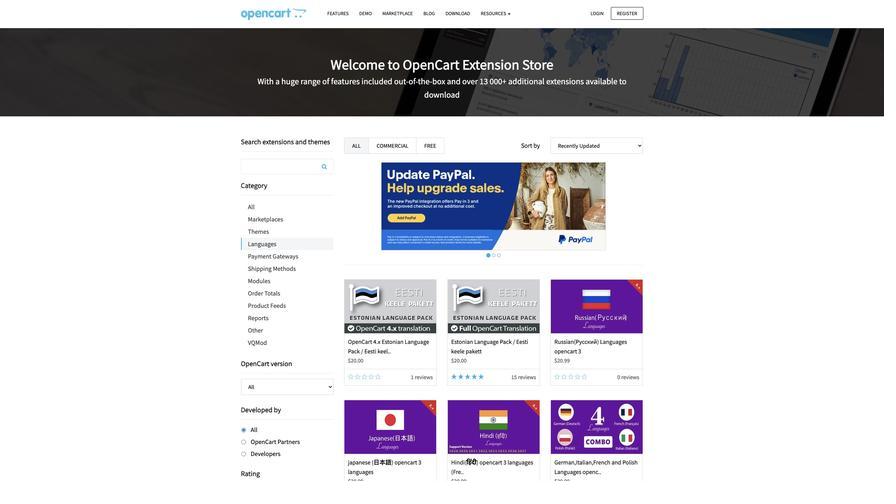 Task type: locate. For each thing, give the bounding box(es) containing it.
2 horizontal spatial languages
[[600, 338, 627, 346]]

2 vertical spatial and
[[612, 459, 621, 467]]

1 vertical spatial /
[[361, 348, 363, 356]]

german,italian,french and polish languages openc.. image
[[551, 400, 643, 454]]

0 horizontal spatial estonian
[[382, 338, 404, 346]]

to up the out-
[[388, 56, 400, 73]]

2 horizontal spatial star light o image
[[568, 374, 574, 380]]

and right 'box'
[[447, 76, 461, 87]]

7 star light o image from the left
[[582, 374, 587, 380]]

1 vertical spatial and
[[295, 137, 307, 146]]

1 horizontal spatial reviews
[[518, 374, 536, 381]]

themes
[[248, 228, 269, 236]]

search
[[241, 137, 261, 146]]

2 estonian from the left
[[451, 338, 473, 346]]

shipping methods
[[248, 265, 296, 273]]

of
[[322, 76, 329, 87]]

1 star light o image from the left
[[355, 374, 360, 380]]

0 vertical spatial to
[[388, 56, 400, 73]]

0 horizontal spatial opencart
[[395, 459, 417, 467]]

2 horizontal spatial and
[[612, 459, 621, 467]]

openc..
[[583, 468, 601, 476]]

15
[[511, 374, 517, 381]]

0 horizontal spatial languages
[[248, 240, 277, 248]]

1 reviews from the left
[[415, 374, 433, 381]]

0 horizontal spatial star light o image
[[355, 374, 360, 380]]

1 horizontal spatial 3
[[504, 459, 506, 467]]

opencart partners
[[251, 438, 300, 446]]

3 for japanese (日本語) opencart 3 languages
[[418, 459, 421, 467]]

by
[[534, 142, 540, 150], [274, 406, 281, 414]]

1 vertical spatial by
[[274, 406, 281, 414]]

0 horizontal spatial /
[[361, 348, 363, 356]]

0 horizontal spatial to
[[388, 56, 400, 73]]

opencart language  extensions image
[[241, 7, 306, 20]]

box
[[432, 76, 445, 87]]

0 vertical spatial languages
[[248, 240, 277, 248]]

1 vertical spatial to
[[619, 76, 627, 87]]

russian(русский) languages opencart 3 $20.99
[[555, 338, 627, 364]]

0 horizontal spatial language
[[405, 338, 429, 346]]

0 vertical spatial by
[[534, 142, 540, 150]]

star light o image for pack
[[362, 374, 367, 380]]

hindi(हिंदी) opencart 3 languages (fre.. image
[[448, 400, 540, 454]]

1 horizontal spatial /
[[513, 338, 515, 346]]

resources
[[481, 10, 507, 17]]

0 horizontal spatial $20.00
[[348, 357, 363, 364]]

languages inside the hindi(हिंदी) opencart 3 languages (fre..
[[508, 459, 533, 467]]

extensions right search
[[262, 137, 294, 146]]

1 horizontal spatial languages
[[555, 468, 581, 476]]

1 vertical spatial all link
[[241, 201, 334, 213]]

languages link
[[242, 238, 334, 250]]

other
[[248, 327, 263, 335]]

shipping methods link
[[241, 263, 334, 275]]

of-
[[409, 76, 418, 87]]

0 horizontal spatial 3
[[418, 459, 421, 467]]

1 horizontal spatial extensions
[[546, 76, 584, 87]]

languages inside russian(русский) languages opencart 3 $20.99
[[600, 338, 627, 346]]

all link
[[344, 138, 369, 154], [241, 201, 334, 213]]

4 star light o image from the left
[[555, 374, 560, 380]]

opencart right hindi(हिंदी)
[[480, 459, 502, 467]]

0 vertical spatial languages
[[508, 459, 533, 467]]

1 vertical spatial eesti
[[364, 348, 376, 356]]

3 inside japanese (日本語) opencart 3 languages
[[418, 459, 421, 467]]

0 horizontal spatial pack
[[348, 348, 360, 356]]

0 horizontal spatial reviews
[[415, 374, 433, 381]]

by right sort
[[534, 142, 540, 150]]

0 vertical spatial pack
[[500, 338, 512, 346]]

vqmod
[[248, 339, 267, 347]]

pakett
[[466, 348, 482, 356]]

keel..
[[378, 348, 391, 356]]

opencart left '4.x'
[[348, 338, 372, 346]]

0 reviews
[[617, 374, 639, 381]]

1 $20.00 from the left
[[348, 357, 363, 364]]

all link for commercial
[[344, 138, 369, 154]]

1 horizontal spatial all link
[[344, 138, 369, 154]]

0 horizontal spatial and
[[295, 137, 307, 146]]

opencart up '$20.99'
[[555, 348, 577, 356]]

by right developed
[[274, 406, 281, 414]]

1 horizontal spatial estonian
[[451, 338, 473, 346]]

1 vertical spatial all
[[248, 203, 255, 211]]

estonian language pack / eesti keele pakett $20.00
[[451, 338, 528, 364]]

download link
[[440, 7, 476, 20]]

1 vertical spatial languages
[[600, 338, 627, 346]]

opencart up developers
[[251, 438, 276, 446]]

by for sort by
[[534, 142, 540, 150]]

and inside the welcome to opencart extension store with a huge range of features included out-of-the-box and over 13 000+ additional extensions available to download
[[447, 76, 461, 87]]

to
[[388, 56, 400, 73], [619, 76, 627, 87]]

product feeds
[[248, 302, 286, 310]]

star light o image for $20.99
[[568, 374, 574, 380]]

$20.00 inside opencart 4.x estonian language pack / eesti keel.. $20.00
[[348, 357, 363, 364]]

1 horizontal spatial language
[[474, 338, 499, 346]]

None text field
[[241, 159, 333, 174]]

hindi(हिंदी) opencart 3 languages (fre..
[[451, 459, 533, 476]]

blog link
[[418, 7, 440, 20]]

opencart down vqmod
[[241, 359, 269, 368]]

eesti inside estonian language pack / eesti keele pakett $20.00
[[516, 338, 528, 346]]

2 star light o image from the left
[[368, 374, 374, 380]]

languages inside german,italian,french and polish languages openc..
[[555, 468, 581, 476]]

1 horizontal spatial $20.00
[[451, 357, 467, 364]]

None radio
[[241, 428, 246, 433], [241, 440, 246, 445], [241, 452, 246, 457], [241, 428, 246, 433], [241, 440, 246, 445], [241, 452, 246, 457]]

opencart for japanese (日本語) opencart 3 languages
[[395, 459, 417, 467]]

extensions down store
[[546, 76, 584, 87]]

2 vertical spatial languages
[[555, 468, 581, 476]]

3 inside russian(русский) languages opencart 3 $20.99
[[578, 348, 581, 356]]

1 horizontal spatial by
[[534, 142, 540, 150]]

reviews right 15
[[518, 374, 536, 381]]

modules link
[[241, 275, 334, 287]]

language inside opencart 4.x estonian language pack / eesti keel.. $20.00
[[405, 338, 429, 346]]

0 horizontal spatial all link
[[241, 201, 334, 213]]

$20.99
[[555, 357, 570, 364]]

feeds
[[270, 302, 286, 310]]

/ left keel..
[[361, 348, 363, 356]]

to right the available
[[619, 76, 627, 87]]

0 vertical spatial eesti
[[516, 338, 528, 346]]

opencart
[[555, 348, 577, 356], [395, 459, 417, 467], [480, 459, 502, 467]]

2 star light o image from the left
[[362, 374, 367, 380]]

all for commercial
[[352, 142, 361, 149]]

included
[[362, 76, 392, 87]]

0 horizontal spatial languages
[[348, 468, 374, 476]]

1 horizontal spatial and
[[447, 76, 461, 87]]

opencart inside the welcome to opencart extension store with a huge range of features included out-of-the-box and over 13 000+ additional extensions available to download
[[403, 56, 460, 73]]

welcome
[[331, 56, 385, 73]]

download
[[424, 89, 460, 100]]

themes
[[308, 137, 330, 146]]

payment
[[248, 252, 272, 261]]

additional
[[508, 76, 545, 87]]

star light o image
[[348, 374, 354, 380], [368, 374, 374, 380], [375, 374, 381, 380], [555, 374, 560, 380], [561, 374, 567, 380], [575, 374, 581, 380], [582, 374, 587, 380]]

hindi(हिंदी) opencart 3 languages (fre.. link
[[451, 459, 533, 476]]

0 vertical spatial all link
[[344, 138, 369, 154]]

languages
[[248, 240, 277, 248], [600, 338, 627, 346], [555, 468, 581, 476]]

language inside estonian language pack / eesti keele pakett $20.00
[[474, 338, 499, 346]]

2 reviews from the left
[[518, 374, 536, 381]]

commercial link
[[369, 138, 417, 154]]

3 reviews from the left
[[621, 374, 639, 381]]

pack
[[500, 338, 512, 346], [348, 348, 360, 356]]

opencart inside opencart 4.x estonian language pack / eesti keel.. $20.00
[[348, 338, 372, 346]]

with
[[258, 76, 274, 87]]

german,italian,french and polish languages openc..
[[555, 459, 638, 476]]

0 horizontal spatial by
[[274, 406, 281, 414]]

1 horizontal spatial eesti
[[516, 338, 528, 346]]

4 star light image from the left
[[472, 374, 477, 380]]

all
[[352, 142, 361, 149], [248, 203, 255, 211], [251, 426, 257, 434]]

1 language from the left
[[405, 338, 429, 346]]

1 horizontal spatial star light o image
[[362, 374, 367, 380]]

payment gateways
[[248, 252, 298, 261]]

4.x
[[373, 338, 381, 346]]

and left the polish
[[612, 459, 621, 467]]

1 horizontal spatial opencart
[[480, 459, 502, 467]]

$20.00
[[348, 357, 363, 364], [451, 357, 467, 364]]

2 horizontal spatial opencart
[[555, 348, 577, 356]]

and left themes
[[295, 137, 307, 146]]

/ up 15
[[513, 338, 515, 346]]

0 horizontal spatial eesti
[[364, 348, 376, 356]]

reviews for russian(русский) languages opencart 3
[[621, 374, 639, 381]]

opencart 4.x estonian language pack / eesti keel.. image
[[345, 280, 436, 334]]

estonian
[[382, 338, 404, 346], [451, 338, 473, 346]]

/ inside opencart 4.x estonian language pack / eesti keel.. $20.00
[[361, 348, 363, 356]]

0 vertical spatial extensions
[[546, 76, 584, 87]]

japanese (日本語) opencart 3 languages link
[[348, 459, 421, 476]]

3 star light o image from the left
[[375, 374, 381, 380]]

opencart inside russian(русский) languages opencart 3 $20.99
[[555, 348, 577, 356]]

estonian up keele
[[451, 338, 473, 346]]

2 horizontal spatial reviews
[[621, 374, 639, 381]]

opencart right (日本語)
[[395, 459, 417, 467]]

2 horizontal spatial 3
[[578, 348, 581, 356]]

15 reviews
[[511, 374, 536, 381]]

other link
[[241, 324, 334, 337]]

0 vertical spatial /
[[513, 338, 515, 346]]

1 vertical spatial languages
[[348, 468, 374, 476]]

2 star light image from the left
[[458, 374, 464, 380]]

13
[[480, 76, 488, 87]]

opencart inside japanese (日本語) opencart 3 languages
[[395, 459, 417, 467]]

1 estonian from the left
[[382, 338, 404, 346]]

register link
[[611, 7, 643, 20]]

0 vertical spatial and
[[447, 76, 461, 87]]

star light o image
[[355, 374, 360, 380], [362, 374, 367, 380], [568, 374, 574, 380]]

russian(русский) languages opencart 3 image
[[551, 280, 643, 334]]

1 vertical spatial pack
[[348, 348, 360, 356]]

store
[[522, 56, 553, 73]]

marketplace link
[[377, 7, 418, 20]]

free
[[424, 142, 436, 149]]

reviews for opencart 4.x estonian language pack / eesti keel..
[[415, 374, 433, 381]]

3 inside the hindi(हिंदी) opencart 3 languages (fre..
[[504, 459, 506, 467]]

2 language from the left
[[474, 338, 499, 346]]

shipping
[[248, 265, 272, 273]]

reviews for estonian language pack / eesti keele pakett
[[518, 374, 536, 381]]

3 for russian(русский) languages opencart 3 $20.99
[[578, 348, 581, 356]]

extensions
[[546, 76, 584, 87], [262, 137, 294, 146]]

opencart up the-
[[403, 56, 460, 73]]

1
[[411, 374, 414, 381]]

search extensions and themes
[[241, 137, 330, 146]]

marketplace
[[382, 10, 413, 17]]

resources link
[[476, 7, 516, 20]]

over
[[462, 76, 478, 87]]

star light image
[[451, 374, 457, 380], [458, 374, 464, 380], [465, 374, 470, 380], [472, 374, 477, 380], [478, 374, 484, 380]]

polish
[[623, 459, 638, 467]]

0 horizontal spatial extensions
[[262, 137, 294, 146]]

free link
[[416, 138, 444, 154]]

1 horizontal spatial languages
[[508, 459, 533, 467]]

reviews right 0
[[621, 374, 639, 381]]

search image
[[322, 164, 327, 169]]

1 star light o image from the left
[[348, 374, 354, 380]]

1 horizontal spatial pack
[[500, 338, 512, 346]]

3 star light o image from the left
[[568, 374, 574, 380]]

0 vertical spatial all
[[352, 142, 361, 149]]

estonian up keel..
[[382, 338, 404, 346]]

2 $20.00 from the left
[[451, 357, 467, 364]]

reviews right the 1
[[415, 374, 433, 381]]

hindi(हिंदी)
[[451, 459, 478, 467]]



Task type: vqa. For each thing, say whether or not it's contained in the screenshot.
last update
no



Task type: describe. For each thing, give the bounding box(es) containing it.
huge
[[281, 76, 299, 87]]

a
[[275, 76, 280, 87]]

features link
[[322, 7, 354, 20]]

reports
[[248, 314, 269, 322]]

opencart version
[[241, 359, 292, 368]]

product
[[248, 302, 269, 310]]

totals
[[264, 289, 280, 298]]

vqmod link
[[241, 337, 334, 349]]

rating
[[241, 470, 260, 478]]

demo link
[[354, 7, 377, 20]]

estonian inside opencart 4.x estonian language pack / eesti keel.. $20.00
[[382, 338, 404, 346]]

japanese (日本語) opencart 3 languages image
[[345, 400, 436, 454]]

opencart for opencart partners
[[251, 438, 276, 446]]

product feeds link
[[241, 300, 334, 312]]

and inside german,italian,french and polish languages openc..
[[612, 459, 621, 467]]

pack inside estonian language pack / eesti keele pakett $20.00
[[500, 338, 512, 346]]

japanese (日本語) opencart 3 languages
[[348, 459, 421, 476]]

1 reviews
[[411, 374, 433, 381]]

0
[[617, 374, 620, 381]]

estonian inside estonian language pack / eesti keele pakett $20.00
[[451, 338, 473, 346]]

commercial
[[377, 142, 408, 149]]

all for marketplaces
[[248, 203, 255, 211]]

estonian language pack / eesti keele pakett link
[[451, 338, 528, 356]]

$20.00 inside estonian language pack / eesti keele pakett $20.00
[[451, 357, 467, 364]]

by for developed by
[[274, 406, 281, 414]]

gateways
[[273, 252, 298, 261]]

payment gateways link
[[241, 250, 334, 263]]

5 star light o image from the left
[[561, 374, 567, 380]]

1 star light image from the left
[[451, 374, 457, 380]]

features
[[327, 10, 349, 17]]

keele
[[451, 348, 465, 356]]

000+
[[490, 76, 507, 87]]

opencart 4.x estonian language pack / eesti keel.. $20.00
[[348, 338, 429, 364]]

themes link
[[241, 226, 334, 238]]

opencart for opencart version
[[241, 359, 269, 368]]

partners
[[278, 438, 300, 446]]

developed
[[241, 406, 273, 414]]

developers
[[251, 450, 281, 458]]

2 vertical spatial all
[[251, 426, 257, 434]]

eesti inside opencart 4.x estonian language pack / eesti keel.. $20.00
[[364, 348, 376, 356]]

estonian language pack / eesti keele pakett image
[[448, 280, 540, 334]]

welcome to opencart extension store with a huge range of features included out-of-the-box and over 13 000+ additional extensions available to download
[[258, 56, 627, 100]]

5 star light image from the left
[[478, 374, 484, 380]]

paypal payment gateway image
[[381, 162, 606, 251]]

extensions inside the welcome to opencart extension store with a huge range of features included out-of-the-box and over 13 000+ additional extensions available to download
[[546, 76, 584, 87]]

opencart inside the hindi(हिंदी) opencart 3 languages (fre..
[[480, 459, 502, 467]]

german,italian,french and polish languages openc.. link
[[555, 459, 638, 476]]

the-
[[418, 76, 432, 87]]

(fre..
[[451, 468, 464, 476]]

russian(русский)
[[555, 338, 599, 346]]

(日本語)
[[372, 459, 393, 467]]

available
[[586, 76, 618, 87]]

blog
[[424, 10, 435, 17]]

opencart 4.x estonian language pack / eesti keel.. link
[[348, 338, 429, 356]]

order totals link
[[241, 287, 334, 300]]

sort
[[521, 142, 532, 150]]

reports link
[[241, 312, 334, 324]]

1 horizontal spatial to
[[619, 76, 627, 87]]

range
[[301, 76, 321, 87]]

methods
[[273, 265, 296, 273]]

order
[[248, 289, 263, 298]]

marketplaces link
[[241, 213, 334, 226]]

category
[[241, 181, 267, 190]]

sort by
[[521, 142, 540, 150]]

3 star light image from the left
[[465, 374, 470, 380]]

opencart for russian(русский) languages opencart 3 $20.99
[[555, 348, 577, 356]]

download
[[446, 10, 470, 17]]

features
[[331, 76, 360, 87]]

demo
[[359, 10, 372, 17]]

version
[[271, 359, 292, 368]]

pack inside opencart 4.x estonian language pack / eesti keel.. $20.00
[[348, 348, 360, 356]]

out-
[[394, 76, 409, 87]]

register
[[617, 10, 637, 16]]

modules
[[248, 277, 270, 285]]

login
[[591, 10, 604, 16]]

/ inside estonian language pack / eesti keele pakett $20.00
[[513, 338, 515, 346]]

opencart for opencart 4.x estonian language pack / eesti keel.. $20.00
[[348, 338, 372, 346]]

german,italian,french
[[555, 459, 610, 467]]

developed by
[[241, 406, 281, 414]]

1 vertical spatial extensions
[[262, 137, 294, 146]]

6 star light o image from the left
[[575, 374, 581, 380]]

all link for marketplaces
[[241, 201, 334, 213]]

marketplaces
[[248, 215, 283, 223]]

japanese
[[348, 459, 371, 467]]

languages inside japanese (日本語) opencart 3 languages
[[348, 468, 374, 476]]



